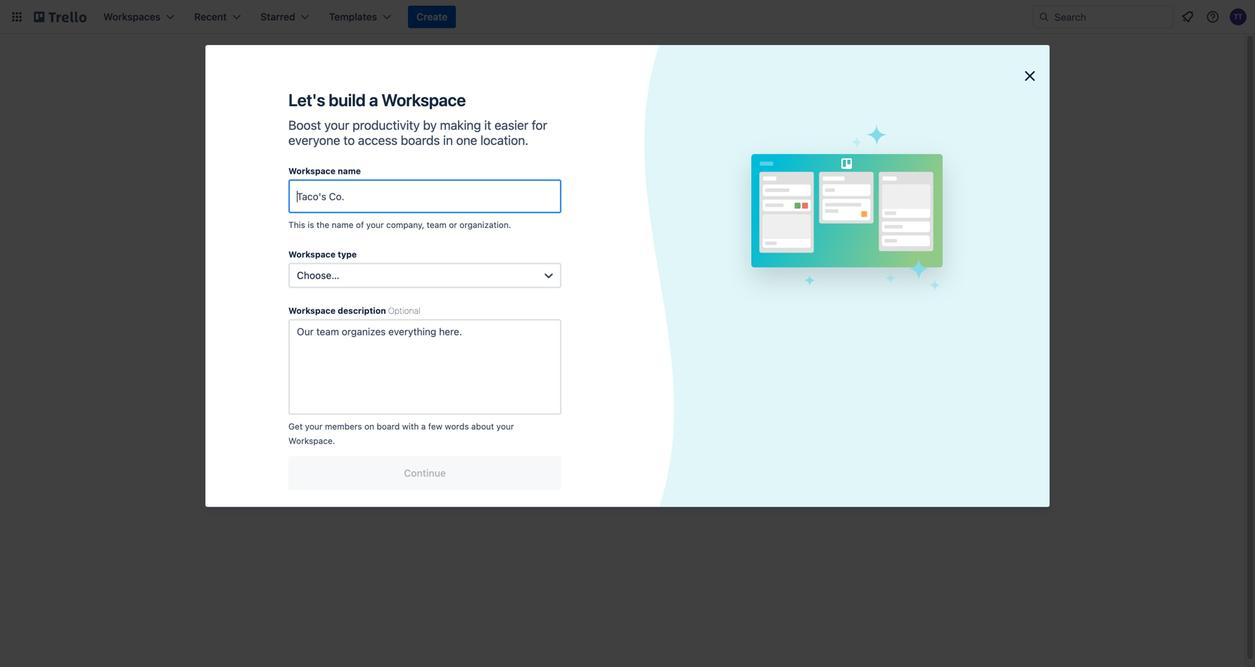 Task type: locate. For each thing, give the bounding box(es) containing it.
0 vertical spatial get
[[242, 362, 258, 374]]

1 horizontal spatial and
[[593, 194, 609, 206]]

board for create a board
[[860, 247, 886, 259]]

optional
[[388, 306, 421, 316]]

0 vertical spatial and
[[593, 194, 609, 206]]

1 vertical spatial with
[[402, 422, 419, 432]]

your down the build
[[325, 118, 350, 133]]

0 horizontal spatial trello
[[260, 344, 286, 355]]

the right is
[[317, 220, 330, 230]]

workspace description optional
[[289, 306, 421, 316]]

it
[[485, 118, 492, 133]]

and up first
[[593, 194, 609, 206]]

0 vertical spatial in
[[443, 133, 453, 148]]

create for create your board
[[560, 267, 591, 279]]

name
[[338, 166, 361, 176], [332, 220, 354, 230]]

with left first
[[541, 208, 560, 220]]

try
[[242, 344, 257, 355]]

1 vertical spatial a
[[852, 247, 857, 259]]

and inside put everything in one place and start moving things forward with your first trello board!
[[593, 194, 609, 206]]

0 vertical spatial one
[[456, 133, 478, 148]]

and right automation,
[[374, 376, 391, 388]]

beyond imagination jeremy miller's workspace
[[819, 163, 924, 186]]

the right all
[[355, 362, 370, 374]]

moving
[[636, 194, 669, 206]]

0 vertical spatial a
[[369, 90, 378, 110]]

simple
[[819, 135, 852, 146]]

start
[[612, 194, 633, 206]]

with left the 'few' at the bottom left of page
[[402, 422, 419, 432]]

miller's
[[850, 176, 879, 186]]

boards link
[[231, 206, 411, 229]]

highlights link
[[231, 232, 411, 254]]

board inside the create a board button
[[860, 247, 886, 259]]

create inside primary "element"
[[417, 11, 448, 23]]

workspace for workspace type
[[289, 250, 336, 259]]

1 horizontal spatial board
[[617, 267, 644, 279]]

0 vertical spatial board
[[860, 247, 886, 259]]

one
[[456, 133, 478, 148], [546, 194, 563, 206]]

terry turtle (terryturtle) image
[[1230, 8, 1247, 25]]

a
[[369, 90, 378, 110], [852, 247, 857, 259], [421, 422, 426, 432]]

0 horizontal spatial board
[[377, 422, 400, 432]]

workspace down everyone at top left
[[289, 166, 336, 176]]

1 horizontal spatial a
[[421, 422, 426, 432]]

0 horizontal spatial and
[[374, 376, 391, 388]]

2 horizontal spatial a
[[852, 247, 857, 259]]

0 vertical spatial name
[[338, 166, 361, 176]]

1 horizontal spatial in
[[535, 194, 543, 206]]

productivity
[[353, 118, 420, 133]]

0 horizontal spatial with
[[402, 422, 419, 432]]

making
[[440, 118, 481, 133]]

0 vertical spatial trello
[[606, 208, 631, 220]]

or
[[449, 220, 457, 230]]

start free trial
[[242, 416, 305, 427]]

in right by
[[443, 133, 453, 148]]

boost
[[289, 118, 321, 133]]

the
[[317, 220, 330, 230], [355, 362, 370, 374]]

with inside get your members on board with a few words about your workspace.
[[402, 422, 419, 432]]

create
[[417, 11, 448, 23], [819, 247, 849, 259], [560, 267, 591, 279]]

type
[[338, 250, 357, 259]]

and
[[593, 194, 609, 206], [374, 376, 391, 388]]

1 horizontal spatial get
[[289, 422, 303, 432]]

Workspace name text field
[[289, 180, 562, 213]]

1 horizontal spatial create
[[560, 267, 591, 279]]

organize
[[552, 171, 601, 184]]

board inside get your members on board with a few words about your workspace.
[[377, 422, 400, 432]]

workspaces
[[239, 162, 290, 172]]

board inside create your board button
[[617, 267, 644, 279]]

with inside put everything in one place and start moving things forward with your first trello board!
[[541, 208, 560, 220]]

create a board button
[[785, 237, 1026, 270]]

get up views,
[[242, 362, 258, 374]]

1 vertical spatial get
[[289, 422, 303, 432]]

organize anything
[[552, 171, 652, 184]]

0 horizontal spatial one
[[456, 133, 478, 148]]

your inside the boost your productivity by making it easier for everyone to access boards in one location.
[[325, 118, 350, 133]]

trello down the start
[[606, 208, 631, 220]]

1 vertical spatial the
[[355, 362, 370, 374]]

0 horizontal spatial create
[[417, 11, 448, 23]]

add image
[[389, 285, 405, 302]]

1 horizontal spatial trello
[[606, 208, 631, 220]]

1 vertical spatial and
[[374, 376, 391, 388]]

words
[[445, 422, 469, 432]]

0 horizontal spatial in
[[443, 133, 453, 148]]

name left the of
[[332, 220, 354, 230]]

anything
[[604, 171, 652, 184]]

create a workspace image
[[389, 158, 405, 175]]

0 vertical spatial the
[[317, 220, 330, 230]]

1 horizontal spatial with
[[541, 208, 560, 220]]

unlimited down boards, at left
[[273, 376, 315, 388]]

1 horizontal spatial the
[[355, 362, 370, 374]]

everyone
[[289, 133, 340, 148]]

1 vertical spatial create
[[819, 247, 849, 259]]

2 vertical spatial board
[[377, 422, 400, 432]]

highlights
[[282, 237, 327, 248]]

home
[[259, 125, 287, 137]]

project
[[854, 135, 889, 146]]

jeremy
[[819, 176, 848, 186]]

1 vertical spatial in
[[535, 194, 543, 206]]

name down the to
[[338, 166, 361, 176]]

trello right try
[[260, 344, 286, 355]]

your down place
[[563, 208, 583, 220]]

members
[[282, 288, 324, 299]]

in right the everything
[[535, 194, 543, 206]]

access
[[358, 133, 398, 148]]

one left place
[[546, 194, 563, 206]]

workspace type
[[289, 250, 357, 259]]

board
[[860, 247, 886, 259], [617, 267, 644, 279], [377, 422, 400, 432]]

0 vertical spatial unlimited
[[261, 362, 303, 374]]

first
[[585, 208, 603, 220]]

0 vertical spatial create
[[417, 11, 448, 23]]

one inside the boost your productivity by making it easier for everyone to access boards in one location.
[[456, 133, 478, 148]]

1 horizontal spatial one
[[546, 194, 563, 206]]

1 vertical spatial unlimited
[[273, 376, 315, 388]]

trello
[[606, 208, 631, 220], [260, 344, 286, 355]]

1 vertical spatial one
[[546, 194, 563, 206]]

1 vertical spatial board
[[617, 267, 644, 279]]

one left it at the left top
[[456, 133, 478, 148]]

open information menu image
[[1207, 10, 1221, 24]]

0 horizontal spatial a
[[369, 90, 378, 110]]

free
[[267, 416, 285, 427]]

your down what are you working on? text box at the top of page
[[593, 267, 614, 279]]

your
[[325, 118, 350, 133], [563, 208, 583, 220], [367, 220, 384, 230], [593, 267, 614, 279], [305, 422, 323, 432], [497, 422, 514, 432]]

workspace down highlights
[[289, 250, 336, 259]]

search image
[[1039, 11, 1050, 23]]

boards
[[401, 133, 440, 148]]

workspace down "members" link on the top
[[289, 306, 336, 316]]

things
[[672, 194, 700, 206]]

get right free
[[289, 422, 303, 432]]

choose…
[[297, 270, 340, 281]]

2 vertical spatial a
[[421, 422, 426, 432]]

all
[[342, 362, 353, 374]]

description
[[338, 306, 386, 316]]

few
[[428, 422, 443, 432]]

and inside "try trello premium get unlimited boards, all the views, unlimited automation, and more."
[[374, 376, 391, 388]]

1 vertical spatial trello
[[260, 344, 286, 355]]

on
[[365, 422, 375, 432]]

get
[[242, 362, 258, 374], [289, 422, 303, 432]]

in inside the boost your productivity by making it easier for everyone to access boards in one location.
[[443, 133, 453, 148]]

2 horizontal spatial create
[[819, 247, 849, 259]]

0 vertical spatial with
[[541, 208, 560, 220]]

2 horizontal spatial board
[[860, 247, 886, 259]]

board
[[892, 135, 920, 146]]

workspace
[[382, 90, 466, 110], [289, 166, 336, 176], [289, 250, 336, 259], [289, 306, 336, 316]]

unlimited up views,
[[261, 362, 303, 374]]

0 horizontal spatial get
[[242, 362, 258, 374]]

2 vertical spatial create
[[560, 267, 591, 279]]

in
[[443, 133, 453, 148], [535, 194, 543, 206]]

unlimited
[[261, 362, 303, 374], [273, 376, 315, 388]]



Task type: vqa. For each thing, say whether or not it's contained in the screenshot.
Dec 31 related to Jeremy
no



Task type: describe. For each thing, give the bounding box(es) containing it.
workspace for workspace description optional
[[289, 306, 336, 316]]

place
[[565, 194, 590, 206]]

this
[[289, 220, 305, 230]]

views
[[282, 262, 308, 274]]

settings
[[282, 313, 319, 325]]

workspace up by
[[382, 90, 466, 110]]

let's
[[289, 90, 325, 110]]

boards
[[282, 212, 313, 223]]

views,
[[242, 376, 270, 388]]

0 notifications image
[[1180, 8, 1197, 25]]

continue
[[404, 467, 446, 479]]

1 vertical spatial name
[[332, 220, 354, 230]]

links
[[793, 215, 815, 225]]

your right the of
[[367, 220, 384, 230]]

primary element
[[0, 0, 1256, 34]]

trial
[[288, 416, 305, 427]]

workspace for workspace name
[[289, 166, 336, 176]]

organization.
[[460, 220, 511, 230]]

let's build a workspace
[[289, 90, 466, 110]]

a inside button
[[852, 247, 857, 259]]

for
[[532, 118, 548, 133]]

board for create your board
[[617, 267, 644, 279]]

create your board
[[560, 267, 644, 279]]

imagination
[[857, 163, 915, 175]]

views link
[[231, 257, 411, 279]]

start free trial button
[[242, 415, 305, 429]]

forward
[[702, 194, 737, 206]]

members link
[[231, 282, 411, 305]]

about
[[472, 422, 494, 432]]

simple project board link
[[785, 124, 1026, 158]]

workspace.
[[289, 436, 335, 446]]

Our team organizes everything here. text field
[[289, 319, 562, 415]]

boost your productivity by making it easier for everyone to access boards in one location.
[[289, 118, 548, 148]]

create button
[[408, 6, 456, 28]]

put
[[467, 194, 482, 206]]

build
[[329, 90, 366, 110]]

your inside put everything in one place and start moving things forward with your first trello board!
[[563, 208, 583, 220]]

boards,
[[305, 362, 340, 374]]

get your members on board with a few words about your workspace.
[[289, 422, 514, 446]]

more.
[[242, 390, 268, 402]]

company,
[[386, 220, 425, 230]]

everything
[[485, 194, 532, 206]]

this is the name of your company, team or organization.
[[289, 220, 511, 230]]

your up workspace.
[[305, 422, 323, 432]]

switch to… image
[[10, 10, 24, 24]]

simple project board
[[819, 135, 920, 146]]

What are you working on? text field
[[465, 228, 738, 253]]

of
[[356, 220, 364, 230]]

0 horizontal spatial the
[[317, 220, 330, 230]]

create for create a board
[[819, 247, 849, 259]]

automation,
[[317, 376, 371, 388]]

members
[[325, 422, 362, 432]]

settings link
[[231, 308, 411, 330]]

start
[[242, 416, 264, 427]]

board!
[[633, 208, 663, 220]]

put everything in one place and start moving things forward with your first trello board!
[[467, 194, 737, 220]]

workspace
[[881, 176, 924, 186]]

create for create
[[417, 11, 448, 23]]

team
[[427, 220, 447, 230]]

location.
[[481, 133, 529, 148]]

your inside create your board button
[[593, 267, 614, 279]]

workspace name
[[289, 166, 361, 176]]

one inside put everything in one place and start moving things forward with your first trello board!
[[546, 194, 563, 206]]

a inside get your members on board with a few words about your workspace.
[[421, 422, 426, 432]]

try trello premium get unlimited boards, all the views, unlimited automation, and more.
[[242, 344, 391, 402]]

templates link
[[231, 90, 411, 115]]

to
[[344, 133, 355, 148]]

get inside "try trello premium get unlimited boards, all the views, unlimited automation, and more."
[[242, 362, 258, 374]]

trello inside "try trello premium get unlimited boards, all the views, unlimited automation, and more."
[[260, 344, 286, 355]]

continue button
[[289, 456, 562, 490]]

create your board button
[[465, 262, 738, 284]]

is
[[308, 220, 314, 230]]

by
[[423, 118, 437, 133]]

templates
[[259, 97, 307, 108]]

create a board
[[819, 247, 886, 259]]

your right about
[[497, 422, 514, 432]]

Search field
[[1050, 6, 1173, 27]]

in inside put everything in one place and start moving things forward with your first trello board!
[[535, 194, 543, 206]]

home link
[[231, 118, 411, 144]]

get inside get your members on board with a few words about your workspace.
[[289, 422, 303, 432]]

premium
[[289, 344, 331, 355]]

trello inside put everything in one place and start moving things forward with your first trello board!
[[606, 208, 631, 220]]

the inside "try trello premium get unlimited boards, all the views, unlimited automation, and more."
[[355, 362, 370, 374]]

easier
[[495, 118, 529, 133]]

beyond
[[819, 163, 855, 175]]



